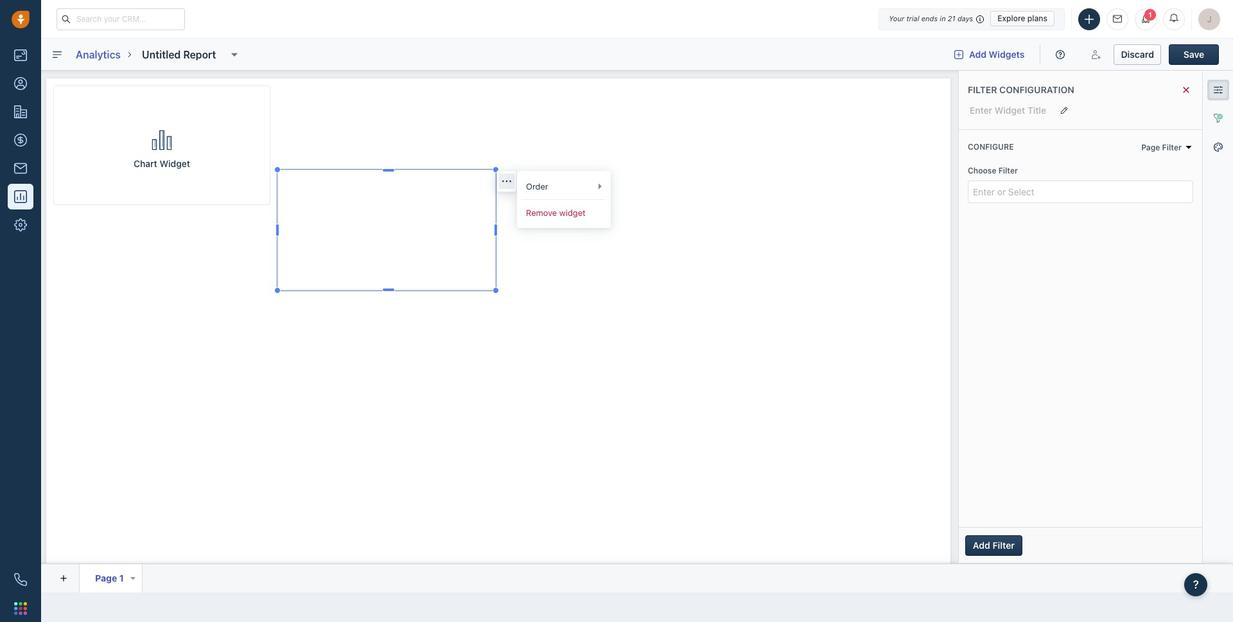 Task type: describe. For each thing, give the bounding box(es) containing it.
freshworks switcher image
[[14, 602, 27, 615]]

1 link
[[1136, 8, 1158, 30]]

explore plans
[[998, 13, 1048, 23]]

phone element
[[8, 567, 33, 593]]

your trial ends in 21 days
[[890, 14, 974, 22]]

explore
[[998, 13, 1026, 23]]

in
[[940, 14, 946, 22]]

phone image
[[14, 573, 27, 586]]

ends
[[922, 14, 938, 22]]

explore plans link
[[991, 11, 1055, 26]]



Task type: locate. For each thing, give the bounding box(es) containing it.
trial
[[907, 14, 920, 22]]

1
[[1149, 11, 1153, 18]]

your
[[890, 14, 905, 22]]

21
[[949, 14, 956, 22]]

plans
[[1028, 13, 1048, 23]]

days
[[958, 14, 974, 22]]

Search your CRM... text field
[[57, 8, 185, 30]]



Task type: vqa. For each thing, say whether or not it's contained in the screenshot.
Jay Patel (sample) "link"
no



